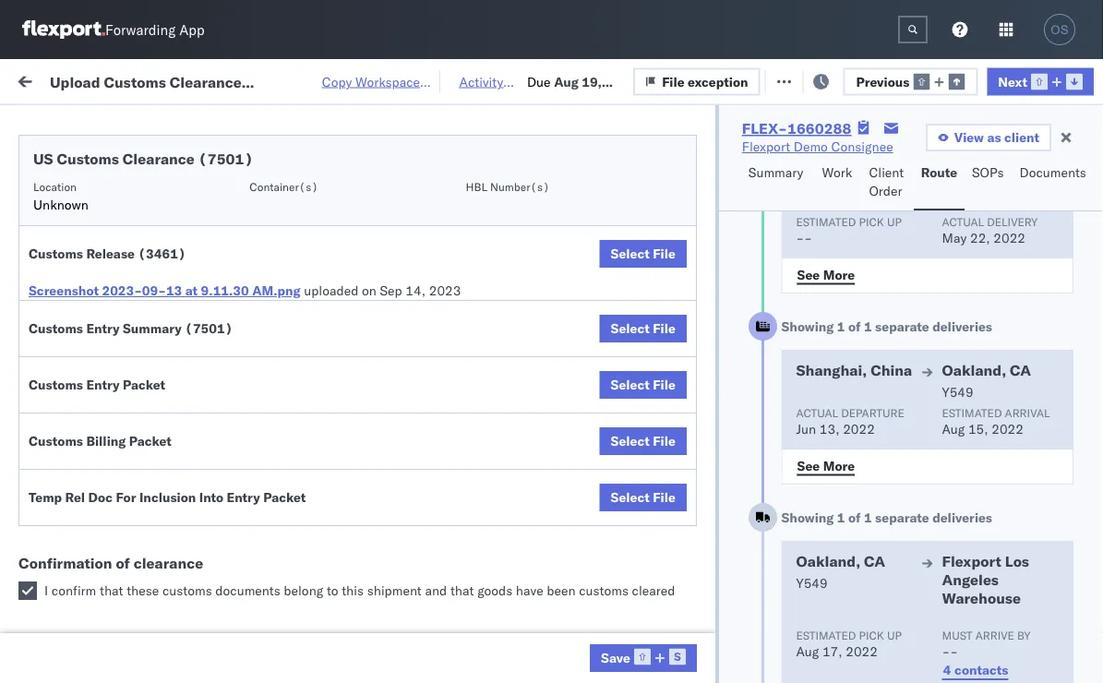 Task type: describe. For each thing, give the bounding box(es) containing it.
estimated for aug
[[796, 628, 856, 642]]

showing 1 of 1 separate deliveries for oakland, ca
[[782, 510, 993, 526]]

my work
[[4, 67, 86, 92]]

2 11:59 from the top
[[297, 226, 333, 242]]

1 vertical spatial on
[[362, 283, 377, 299]]

2 schedule delivery appointment link from the top
[[42, 305, 227, 324]]

flex-188946 for schedule pickup from los angeles, ca
[[1019, 429, 1103, 445]]

by:
[[67, 113, 85, 129]]

ocean fcl for schedule pickup from los angeles, ca link related to fifth schedule pickup from los angeles, ca button from the top of the page
[[565, 591, 630, 608]]

0 horizontal spatial 13,
[[419, 469, 439, 486]]

separate for oakland, ca
[[875, 510, 929, 526]]

1 horizontal spatial file exception
[[803, 72, 889, 88]]

17,
[[823, 644, 843, 660]]

order
[[869, 183, 903, 199]]

2 customs from the left
[[579, 583, 629, 599]]

2 vertical spatial packet
[[263, 489, 306, 505]]

delivery down 2023-
[[100, 306, 148, 322]]

unknown
[[33, 197, 89, 213]]

integration
[[805, 632, 869, 648]]

confirmation
[[18, 554, 112, 572]]

pick for --
[[859, 215, 884, 229]]

select file for customs entry summary (7501)
[[611, 320, 676, 337]]

11:59 pm pst, dec 13, 2022
[[297, 469, 474, 486]]

1 horizontal spatial exception
[[829, 72, 889, 88]]

consignee up account
[[890, 591, 952, 608]]

see more for estimated pick up
[[797, 266, 855, 283]]

delivery
[[987, 215, 1038, 229]]

ca for schedule pickup from los angeles, ca link related to fifth schedule pickup from los angeles, ca button from the top of the page
[[42, 600, 60, 616]]

workitem button
[[11, 147, 268, 165]]

angeles, for schedule pickup from los angeles, ca link related to fifth schedule pickup from los angeles, ca button from the top of the page
[[198, 581, 249, 597]]

confirm delivery link
[[42, 549, 140, 567]]

pdt, for schedule pickup from los angeles, ca link associated with second schedule pickup from los angeles, ca button from the top
[[360, 266, 389, 283]]

file for customs entry summary (7501)
[[653, 320, 676, 337]]

summary button
[[741, 156, 815, 211]]

this
[[342, 583, 364, 599]]

09-
[[142, 283, 166, 299]]

1660288
[[788, 119, 852, 138]]

1 up shanghai,
[[837, 319, 845, 335]]

more for estimated pick up
[[823, 266, 855, 283]]

2 schedule from the top
[[42, 216, 97, 232]]

6 schedule from the top
[[42, 419, 97, 435]]

file for customs billing packet
[[653, 433, 676, 449]]

os button
[[1039, 8, 1081, 51]]

4 11:59 from the top
[[297, 307, 333, 323]]

1 horizontal spatial at
[[352, 72, 363, 88]]

may
[[942, 230, 967, 246]]

7 resize handle column header from the left
[[1070, 143, 1092, 683]]

2 schedule delivery appointment button from the top
[[42, 305, 227, 325]]

as
[[987, 129, 1001, 145]]

1 that from the left
[[100, 583, 123, 599]]

8:30 pm pst, jan 23, 2023
[[297, 632, 462, 648]]

ocean fcl for schedule pickup from los angeles, ca link for 3rd schedule pickup from los angeles, ca button from the bottom of the page
[[565, 348, 630, 364]]

3 schedule from the top
[[42, 256, 97, 272]]

4 resize handle column header from the left
[[654, 143, 676, 683]]

pst, for 8:30 pm pst, jan 23, 2023
[[352, 632, 380, 648]]

customs down by:
[[57, 150, 119, 168]]

6 resize handle column header from the left
[[958, 143, 981, 683]]

select file button for customs billing packet
[[600, 427, 687, 455]]

7 11:59 from the top
[[297, 591, 333, 608]]

1 resize handle column header from the left
[[264, 143, 286, 683]]

sep
[[380, 283, 402, 299]]

angeles, for confirm pickup from los angeles, ca link
[[191, 500, 241, 516]]

my
[[4, 67, 33, 92]]

3 ocean fcl from the top
[[565, 307, 630, 323]]

due aug 19, 12:00 am
[[527, 73, 615, 108]]

2 appointment from the top
[[151, 306, 227, 322]]

client for client order
[[869, 164, 904, 180]]

10 fcl from the top
[[606, 632, 630, 648]]

nov for schedule pickup from los angeles, ca link associated with 1st schedule pickup from los angeles, ca button
[[392, 226, 416, 242]]

screenshot 2023-09-13 at 9.11.30 am.png uploaded on sep 14, 2023
[[29, 283, 461, 299]]

up for --
[[887, 215, 902, 229]]

rel
[[65, 489, 85, 505]]

1 customs from the left
[[162, 583, 212, 599]]

3 schedule pickup from los angeles, ca button from the top
[[42, 337, 262, 375]]

1 11:59 from the top
[[297, 185, 333, 201]]

message (0)
[[233, 72, 309, 88]]

schedule pickup from los angeles, ca link for second schedule pickup from los angeles, ca button from the top
[[42, 255, 262, 292]]

estimated for -
[[796, 215, 856, 229]]

more for shanghai, china
[[823, 457, 855, 474]]

sops button
[[965, 156, 1012, 211]]

clearance for documents
[[143, 378, 202, 394]]

showing for shanghai, china
[[782, 319, 834, 335]]

customs release (3461)
[[29, 246, 186, 262]]

1 4, from the top
[[420, 185, 432, 201]]

client for client name
[[685, 151, 715, 165]]

759
[[324, 72, 348, 88]]

schedule pickup from los angeles, ca for schedule pickup from los angeles, ca link associated with 1st schedule pickup from los angeles, ca button
[[42, 216, 249, 250]]

fcl for fifth schedule pickup from los angeles, ca button from the top of the page
[[606, 591, 630, 608]]

into
[[199, 489, 224, 505]]

schedule delivery appointment button for 11:59 pm pst, dec 13, 2022
[[42, 468, 227, 488]]

15,
[[968, 421, 988, 437]]

select file for customs entry packet
[[611, 377, 676, 393]]

8 schedule from the top
[[42, 581, 97, 597]]

schedule pickup from los angeles, ca for schedule pickup from los angeles, ca link related to fifth schedule pickup from los angeles, ca button from the top of the page
[[42, 581, 249, 616]]

flexport. image
[[22, 20, 105, 39]]

205
[[409, 72, 434, 88]]

workitem
[[20, 151, 69, 165]]

4 schedule pickup from los angeles, ca button from the top
[[42, 418, 262, 457]]

2 vertical spatial entry
[[227, 489, 260, 505]]

- for estimated
[[796, 230, 804, 246]]

ocean fcl for confirm pickup from los angeles, ca link
[[565, 510, 630, 526]]

1 nov from the top
[[392, 185, 416, 201]]

import work button
[[134, 59, 226, 101]]

clearance
[[134, 554, 203, 572]]

action
[[1054, 72, 1095, 88]]

due
[[527, 73, 551, 89]]

2 184674 from the top
[[1059, 266, 1103, 283]]

4 184674 from the top
[[1059, 388, 1103, 404]]

up for aug 17, 2022
[[887, 628, 902, 642]]

2 vertical spatial flexport
[[685, 591, 733, 608]]

5 schedule pickup from los angeles, ca button from the top
[[42, 580, 262, 619]]

select for customs release (3461)
[[611, 246, 650, 262]]

schedule pickup from los angeles, ca link for fifth schedule pickup from los angeles, ca button from the top of the page
[[42, 580, 262, 617]]

forwarding
[[105, 21, 176, 38]]

shanghai, china
[[796, 361, 912, 379]]

(3461)
[[138, 246, 186, 262]]

pickup for fifth schedule pickup from los angeles, ca button from the top of the page
[[100, 581, 140, 597]]

next button
[[987, 68, 1094, 95]]

consignee up integration
[[774, 591, 836, 608]]

client order
[[869, 164, 904, 199]]

us customs clearance (7501)
[[33, 150, 253, 168]]

confirm for confirm delivery
[[42, 550, 90, 566]]

confirm pickup from los angeles, ca button
[[42, 499, 262, 538]]

contacts
[[955, 662, 1009, 678]]

billing
[[86, 433, 126, 449]]

bookings
[[805, 591, 859, 608]]

los for "confirm pickup from los angeles, ca" button
[[167, 500, 187, 516]]

delivery for 8:30 pm pst, jan 23, 2023
[[100, 631, 148, 647]]

these
[[127, 583, 159, 599]]

1 schedule pickup from los angeles, ca button from the top
[[42, 215, 262, 253]]

delivery inside button
[[93, 550, 140, 566]]

pst, for 11:59 pm pst, jan 12, 2023
[[360, 591, 388, 608]]

22,
[[970, 230, 990, 246]]

ca for confirm pickup from los angeles, ca link
[[42, 518, 60, 535]]

number(s)
[[490, 180, 550, 193]]

packet for customs entry packet
[[123, 377, 165, 393]]

angeles, for 2nd schedule pickup from los angeles, ca button from the bottom schedule pickup from los angeles, ca link
[[198, 419, 249, 435]]

arrival
[[1005, 406, 1050, 420]]

4 nov from the top
[[392, 307, 416, 323]]

appointment for 11:59 pm pst, dec 13, 2022
[[151, 469, 227, 485]]

must arrive by -- 4 contacts
[[942, 628, 1031, 678]]

3 resize handle column header from the left
[[534, 143, 556, 683]]

ocean fcl for upload customs clearance documents "link"
[[565, 388, 630, 404]]

file for temp rel doc for inclusion into entry packet
[[653, 489, 676, 505]]

view as client
[[954, 129, 1040, 145]]

ca up arrival
[[1010, 361, 1031, 379]]

flexport demo consignee link
[[742, 138, 893, 156]]

save
[[601, 650, 630, 666]]

been
[[547, 583, 576, 599]]

warehouse
[[942, 589, 1021, 608]]

1 flex-184674 from the top
[[1019, 226, 1103, 242]]

1 up 'bookings'
[[837, 510, 845, 526]]

delivery for 11:59 pm pdt, nov 4, 2022
[[100, 184, 148, 200]]

205 on track
[[409, 72, 485, 88]]

karl
[[963, 632, 987, 648]]

11:59 pm pdt, nov 4, 2022 for 3rd schedule pickup from los angeles, ca button from the bottom of the page
[[297, 348, 467, 364]]

shipment
[[367, 583, 422, 599]]

3 188946 from the top
[[1059, 551, 1103, 567]]

integration test account - karl lagerfeld
[[805, 632, 1045, 648]]

message
[[233, 72, 285, 88]]

2023 for 11:59 pm pst, jan 12, 2023
[[438, 591, 470, 608]]

schedule delivery appointment for 8:30 pm pst, jan 23, 2023
[[42, 631, 227, 647]]

4
[[943, 662, 952, 678]]

3 flex-188946 from the top
[[1019, 551, 1103, 567]]

name
[[718, 151, 747, 165]]

deliveries for oakland, ca
[[933, 510, 993, 526]]

schedule pickup from los angeles, ca for schedule pickup from los angeles, ca link associated with second schedule pickup from los angeles, ca button from the top
[[42, 256, 249, 291]]

flex-189317
[[1019, 591, 1103, 608]]

appointment for 8:30 pm pst, jan 23, 2023
[[151, 631, 227, 647]]

actual for may
[[942, 215, 984, 229]]

angeles, for schedule pickup from los angeles, ca link associated with second schedule pickup from los angeles, ca button from the top
[[198, 256, 249, 272]]

see more for shanghai, china
[[797, 457, 855, 474]]

customs inside "upload customs clearance documents"
[[88, 378, 140, 394]]

risk
[[367, 72, 388, 88]]

flexport los angeles warehouse
[[942, 552, 1029, 608]]

3 184674 from the top
[[1059, 348, 1103, 364]]

customs entry packet
[[29, 377, 165, 393]]

2 resize handle column header from the left
[[469, 143, 491, 683]]

4, for schedule pickup from los angeles, ca link for 3rd schedule pickup from los angeles, ca button from the bottom of the page
[[420, 348, 432, 364]]

4:00
[[297, 510, 325, 526]]

aug inside due aug 19, 12:00 am
[[554, 73, 579, 89]]

delivery for 11:59 pm pst, dec 13, 2022
[[100, 469, 148, 485]]

doc
[[88, 489, 113, 505]]

(7501) for us customs clearance (7501)
[[198, 150, 253, 168]]

select for customs entry packet
[[611, 377, 650, 393]]

0 vertical spatial flexport
[[742, 138, 790, 155]]

1 184674 from the top
[[1059, 226, 1103, 242]]

flexport inside flexport los angeles warehouse
[[942, 552, 1002, 571]]

6 11:59 from the top
[[297, 469, 333, 486]]

from for schedule pickup from los angeles, ca link related to fifth schedule pickup from los angeles, ca button from the top of the page
[[144, 581, 171, 597]]

upload customs clearance documents link
[[42, 377, 262, 414]]

next
[[998, 73, 1028, 89]]

aug inside the estimated arrival aug 15, 2022
[[942, 421, 965, 437]]

i confirm that these customs documents belong to this shipment and that goods have been customs cleared
[[44, 583, 675, 599]]

2 schedule pickup from los angeles, ca button from the top
[[42, 255, 262, 294]]

2 vertical spatial of
[[116, 554, 130, 572]]

2 that from the left
[[450, 583, 474, 599]]

1 vertical spatial at
[[185, 283, 198, 299]]

container(s)
[[250, 180, 318, 193]]

schedule pickup from los angeles, ca for schedule pickup from los angeles, ca link for 3rd schedule pickup from los angeles, ca button from the bottom of the page
[[42, 337, 249, 372]]

0 horizontal spatial exception
[[688, 73, 748, 89]]

cleared
[[632, 583, 675, 599]]

upload
[[42, 378, 84, 394]]

flex-1660288
[[742, 119, 852, 138]]

work inside button
[[822, 164, 853, 180]]

fcl for 3rd schedule pickup from los angeles, ca button from the bottom of the page
[[606, 348, 630, 364]]

23, for dec
[[411, 510, 431, 526]]

angeles, for schedule pickup from los angeles, ca link associated with 1st schedule pickup from los angeles, ca button
[[198, 216, 249, 232]]

23, for jan
[[407, 632, 427, 648]]

ca for 2nd schedule pickup from los angeles, ca button from the bottom schedule pickup from los angeles, ca link
[[42, 437, 60, 453]]

am
[[593, 92, 615, 108]]

pickup for 3rd schedule pickup from los angeles, ca button from the bottom of the page
[[100, 337, 140, 354]]

showing 1 of 1 separate deliveries for shanghai, china
[[782, 319, 993, 335]]

11:59 pm pdt, nov 4, 2022 for second schedule pickup from los angeles, ca button from the top
[[297, 266, 467, 283]]

nov for schedule pickup from los angeles, ca link associated with second schedule pickup from los angeles, ca button from the top
[[392, 266, 416, 283]]

1 vertical spatial summary
[[123, 320, 182, 337]]

see more button for shanghai, china
[[786, 452, 866, 480]]

separate for shanghai, china
[[875, 319, 929, 335]]

5 resize handle column header from the left
[[774, 143, 796, 683]]

4 4, from the top
[[420, 307, 432, 323]]

- for integration
[[952, 632, 960, 648]]

estimated arrival aug 15, 2022
[[942, 406, 1050, 437]]

account
[[900, 632, 949, 648]]

3 11:59 from the top
[[297, 266, 333, 283]]

4 11:59 pm pdt, nov 4, 2022 from the top
[[297, 307, 467, 323]]

schedule delivery appointment button for 8:30 pm pst, jan 23, 2023
[[42, 630, 227, 650]]

consignee up client order
[[831, 138, 893, 155]]

schedule delivery appointment link for 11:59 pm pdt, nov 4, 2022
[[42, 183, 227, 202]]

to
[[327, 583, 338, 599]]

documents inside "upload customs clearance documents"
[[42, 397, 109, 413]]



Task type: locate. For each thing, give the bounding box(es) containing it.
y549
[[942, 384, 974, 400], [796, 575, 828, 591]]

1 vertical spatial 188946
[[1059, 469, 1103, 486]]

0 vertical spatial (7501)
[[198, 150, 253, 168]]

flexport up warehouse
[[942, 552, 1002, 571]]

pst, down 11:59 pm pst, dec 13, 2022
[[352, 510, 380, 526]]

up down order
[[887, 215, 902, 229]]

2 schedule delivery appointment from the top
[[42, 306, 227, 322]]

client name button
[[676, 147, 777, 165]]

5 select file from the top
[[611, 489, 676, 505]]

5 schedule pickup from los angeles, ca from the top
[[42, 581, 249, 616]]

1 vertical spatial of
[[848, 510, 861, 526]]

los left into
[[167, 500, 187, 516]]

1 appointment from the top
[[151, 184, 227, 200]]

summary down 09-
[[123, 320, 182, 337]]

schedule down the unknown
[[42, 216, 97, 232]]

1 schedule pickup from los angeles, ca from the top
[[42, 216, 249, 250]]

schedule up the 'rel'
[[42, 469, 97, 485]]

select file button for customs entry summary (7501)
[[600, 315, 687, 343]]

3 schedule delivery appointment button from the top
[[42, 468, 227, 488]]

actual up jun
[[796, 406, 838, 420]]

2 vertical spatial aug
[[796, 644, 819, 660]]

2 horizontal spatial aug
[[942, 421, 965, 437]]

up inside estimated pick up aug 17, 2022
[[887, 628, 902, 642]]

4 ocean fcl from the top
[[565, 348, 630, 364]]

filtered by:
[[18, 113, 85, 129]]

0 horizontal spatial demo
[[737, 591, 771, 608]]

confirm up confirmation
[[42, 500, 90, 516]]

packet down customs entry summary (7501)
[[123, 377, 165, 393]]

1 vertical spatial jan
[[383, 632, 404, 648]]

customs down screenshot
[[29, 320, 83, 337]]

pick down order
[[859, 215, 884, 229]]

1 horizontal spatial aug
[[796, 644, 819, 660]]

5 schedule pickup from los angeles, ca link from the top
[[42, 580, 262, 617]]

schedule delivery appointment link
[[42, 183, 227, 202], [42, 305, 227, 324], [42, 468, 227, 486], [42, 630, 227, 649]]

0 vertical spatial y549
[[942, 384, 974, 400]]

ca up temp
[[42, 437, 60, 453]]

pdt, for schedule pickup from los angeles, ca link for 3rd schedule pickup from los angeles, ca button from the bottom of the page
[[360, 348, 389, 364]]

documents
[[215, 583, 280, 599]]

deliveries for shanghai, china
[[933, 319, 993, 335]]

up
[[887, 215, 902, 229], [887, 628, 902, 642]]

schedule delivery appointment
[[42, 184, 227, 200], [42, 306, 227, 322], [42, 469, 227, 485], [42, 631, 227, 647]]

file exception button
[[775, 66, 901, 94], [775, 66, 901, 94], [634, 68, 760, 95], [634, 68, 760, 95]]

delivery down us customs clearance (7501)
[[100, 184, 148, 200]]

1 vertical spatial packet
[[129, 433, 172, 449]]

schedule down upload
[[42, 419, 97, 435]]

entry right into
[[227, 489, 260, 505]]

5 11:59 pm pdt, nov 4, 2022 from the top
[[297, 348, 467, 364]]

3 schedule delivery appointment from the top
[[42, 469, 227, 485]]

2 schedule pickup from los angeles, ca link from the top
[[42, 255, 262, 292]]

id
[[1013, 151, 1025, 165]]

see down estimated pick up --
[[797, 266, 820, 283]]

0 vertical spatial demo
[[794, 138, 828, 155]]

customs down clearance
[[162, 583, 212, 599]]

3 pdt, from the top
[[360, 266, 389, 283]]

pickup down confirmation of clearance
[[100, 581, 140, 597]]

showing up shanghai,
[[782, 319, 834, 335]]

1 horizontal spatial actual
[[942, 215, 984, 229]]

3 select file button from the top
[[600, 371, 687, 399]]

0 horizontal spatial oakland,
[[796, 552, 861, 571]]

appointment for 11:59 pm pdt, nov 4, 2022
[[151, 184, 227, 200]]

schedule delivery appointment button down these
[[42, 630, 227, 650]]

0 horizontal spatial summary
[[123, 320, 182, 337]]

5 ocean fcl from the top
[[565, 388, 630, 404]]

9 ocean fcl from the top
[[565, 591, 630, 608]]

(7501)
[[198, 150, 253, 168], [185, 320, 233, 337]]

5 11:59 from the top
[[297, 348, 333, 364]]

file for customs release (3461)
[[653, 246, 676, 262]]

1 vertical spatial flexport demo consignee
[[685, 591, 836, 608]]

pickup inside confirm pickup from los angeles, ca
[[93, 500, 133, 516]]

select for customs entry summary (7501)
[[611, 320, 650, 337]]

from inside confirm pickup from los angeles, ca
[[136, 500, 163, 516]]

pickup right the 'rel'
[[93, 500, 133, 516]]

flex-
[[742, 119, 788, 138], [1019, 226, 1059, 242], [1019, 266, 1059, 283], [1019, 348, 1059, 364], [1019, 388, 1059, 404], [1019, 429, 1059, 445], [1019, 469, 1059, 486], [1019, 551, 1059, 567], [1019, 591, 1059, 608], [1019, 632, 1059, 648]]

screenshot
[[29, 283, 99, 299]]

los up '(3461)'
[[174, 216, 195, 232]]

see more button down jun
[[786, 452, 866, 480]]

actual delivery may 22, 2022
[[942, 215, 1038, 246]]

aug up 12:00
[[554, 73, 579, 89]]

1 vertical spatial 23,
[[407, 632, 427, 648]]

1 vertical spatial 2023
[[438, 591, 470, 608]]

0 vertical spatial aug
[[554, 73, 579, 89]]

see for estimated pick up
[[797, 266, 820, 283]]

0 vertical spatial see
[[797, 266, 820, 283]]

0 vertical spatial separate
[[875, 319, 929, 335]]

los for fifth schedule pickup from los angeles, ca button from the top of the page
[[174, 581, 195, 597]]

customs
[[162, 583, 212, 599], [579, 583, 629, 599]]

ocean fcl
[[565, 226, 630, 242], [565, 266, 630, 283], [565, 307, 630, 323], [565, 348, 630, 364], [565, 388, 630, 404], [565, 429, 630, 445], [565, 469, 630, 486], [565, 510, 630, 526], [565, 591, 630, 608], [565, 632, 630, 648]]

8 ocean fcl from the top
[[565, 510, 630, 526]]

ca inside confirm pickup from los angeles, ca
[[42, 518, 60, 535]]

dec up 4:00 pm pst, dec 23, 2022
[[391, 469, 416, 486]]

0 vertical spatial documents
[[1020, 164, 1087, 180]]

jan for 12,
[[391, 591, 412, 608]]

4, for schedule pickup from los angeles, ca link associated with second schedule pickup from los angeles, ca button from the top
[[420, 266, 432, 283]]

for
[[116, 489, 136, 505]]

2 flex-188946 from the top
[[1019, 469, 1103, 486]]

2 see more button from the top
[[786, 452, 866, 480]]

flex-1660288 link
[[742, 119, 852, 138]]

3 appointment from the top
[[151, 469, 227, 485]]

estimated inside estimated pick up aug 17, 2022
[[796, 628, 856, 642]]

more down the actual departure jun 13, 2022
[[823, 457, 855, 474]]

see more button down estimated pick up --
[[786, 261, 866, 289]]

of
[[848, 319, 861, 335], [848, 510, 861, 526], [116, 554, 130, 572]]

0 horizontal spatial on
[[362, 283, 377, 299]]

2023 down 12,
[[430, 632, 462, 648]]

oakland, ca y549
[[942, 361, 1031, 400], [796, 552, 885, 591]]

los right angeles
[[1005, 552, 1029, 571]]

1 horizontal spatial customs
[[579, 583, 629, 599]]

hbl
[[466, 180, 487, 193]]

1 see more button from the top
[[786, 261, 866, 289]]

clearance down import
[[123, 150, 195, 168]]

4, for schedule pickup from los angeles, ca link associated with 1st schedule pickup from los angeles, ca button
[[420, 226, 432, 242]]

of for shanghai, china
[[848, 319, 861, 335]]

1 vertical spatial oakland, ca y549
[[796, 552, 885, 591]]

4 appointment from the top
[[151, 631, 227, 647]]

estimated inside the estimated arrival aug 15, 2022
[[942, 406, 1002, 420]]

2022
[[435, 185, 467, 201], [435, 226, 467, 242], [994, 230, 1026, 246], [435, 266, 467, 283], [435, 307, 467, 323], [435, 348, 467, 364], [843, 421, 875, 437], [992, 421, 1024, 437], [442, 469, 474, 486], [434, 510, 466, 526], [846, 644, 878, 660]]

1 horizontal spatial oakland,
[[942, 361, 1006, 379]]

pickup up 2023-
[[100, 256, 140, 272]]

1 select file from the top
[[611, 246, 676, 262]]

arrive
[[976, 628, 1015, 642]]

0 vertical spatial up
[[887, 215, 902, 229]]

9 fcl from the top
[[606, 591, 630, 608]]

flex-188946 for schedule delivery appointment
[[1019, 469, 1103, 486]]

0 vertical spatial work
[[186, 72, 218, 88]]

schedule pickup from los angeles, ca link for 3rd schedule pickup from los angeles, ca button from the bottom of the page
[[42, 337, 262, 373]]

flex-184674 button
[[990, 221, 1103, 247], [990, 221, 1103, 247], [990, 262, 1103, 288], [990, 262, 1103, 288], [990, 343, 1103, 369], [990, 343, 1103, 369], [990, 384, 1103, 409], [990, 384, 1103, 409]]

2022 inside estimated pick up aug 17, 2022
[[846, 644, 878, 660]]

ca down the unknown
[[42, 234, 60, 250]]

pickup for 2nd schedule pickup from los angeles, ca button from the bottom
[[100, 419, 140, 435]]

2 schedule pickup from los angeles, ca from the top
[[42, 256, 249, 291]]

fcl for second schedule pickup from los angeles, ca button from the top
[[606, 266, 630, 283]]

separate up china
[[875, 319, 929, 335]]

actual departure jun 13, 2022
[[796, 406, 905, 437]]

client
[[685, 151, 715, 165], [869, 164, 904, 180]]

5 nov from the top
[[392, 348, 416, 364]]

0 horizontal spatial at
[[185, 283, 198, 299]]

shanghai,
[[796, 361, 867, 379]]

packet up 4:00
[[263, 489, 306, 505]]

see more down jun
[[797, 457, 855, 474]]

2022 inside the actual delivery may 22, 2022
[[994, 230, 1026, 246]]

0 vertical spatial actual
[[942, 215, 984, 229]]

select file for customs billing packet
[[611, 433, 676, 449]]

import work
[[141, 72, 218, 88]]

1 up "bookings test consignee"
[[864, 510, 872, 526]]

clearance inside "upload customs clearance documents"
[[143, 378, 202, 394]]

1 vertical spatial flex-188946
[[1019, 469, 1103, 486]]

clearance down customs entry summary (7501)
[[143, 378, 202, 394]]

1 pick from the top
[[859, 215, 884, 229]]

1 vertical spatial clearance
[[143, 378, 202, 394]]

1 select from the top
[[611, 246, 650, 262]]

1 deliveries from the top
[[933, 319, 993, 335]]

1 up shanghai, china
[[864, 319, 872, 335]]

4 schedule from the top
[[42, 306, 97, 322]]

must
[[942, 628, 973, 642]]

clearance
[[123, 150, 195, 168], [143, 378, 202, 394]]

1 horizontal spatial demo
[[794, 138, 828, 155]]

track
[[455, 72, 485, 88]]

aug
[[554, 73, 579, 89], [942, 421, 965, 437], [796, 644, 819, 660]]

pst,
[[360, 469, 388, 486], [352, 510, 380, 526], [360, 591, 388, 608], [352, 632, 380, 648]]

1 more from the top
[[823, 266, 855, 283]]

schedule delivery appointment button down us customs clearance (7501)
[[42, 183, 227, 204]]

1 vertical spatial work
[[822, 164, 853, 180]]

customs right been
[[579, 583, 629, 599]]

0 vertical spatial flexport demo consignee
[[742, 138, 893, 155]]

pst, for 11:59 pm pst, dec 13, 2022
[[360, 469, 388, 486]]

los inside flexport los angeles warehouse
[[1005, 552, 1029, 571]]

0 vertical spatial see more
[[797, 266, 855, 283]]

3 4, from the top
[[420, 266, 432, 283]]

0 vertical spatial see more button
[[786, 261, 866, 289]]

0 vertical spatial packet
[[123, 377, 165, 393]]

view as client button
[[926, 124, 1052, 151]]

1 vertical spatial showing 1 of 1 separate deliveries
[[782, 510, 993, 526]]

china
[[871, 361, 912, 379]]

0 vertical spatial 2023
[[429, 283, 461, 299]]

client left name
[[685, 151, 715, 165]]

entry for packet
[[86, 377, 120, 393]]

2 vertical spatial flex-188946
[[1019, 551, 1103, 567]]

11:59 pm pdt, nov 4, 2022
[[297, 185, 467, 201], [297, 226, 467, 242], [297, 266, 467, 283], [297, 307, 467, 323], [297, 348, 467, 364]]

1 schedule from the top
[[42, 184, 97, 200]]

confirm delivery button
[[42, 549, 140, 569]]

19,
[[582, 73, 602, 89]]

flexport right cleared
[[685, 591, 733, 608]]

and
[[425, 583, 447, 599]]

separate up "bookings test consignee"
[[875, 510, 929, 526]]

los up 13
[[174, 256, 195, 272]]

0 vertical spatial dec
[[391, 469, 416, 486]]

select file button for temp rel doc for inclusion into entry packet
[[600, 484, 687, 511]]

1 schedule pickup from los angeles, ca link from the top
[[42, 215, 262, 252]]

select file for temp rel doc for inclusion into entry packet
[[611, 489, 676, 505]]

4 schedule pickup from los angeles, ca from the top
[[42, 419, 249, 453]]

0 vertical spatial estimated
[[796, 215, 856, 229]]

1 vertical spatial see more button
[[786, 452, 866, 480]]

1 confirm from the top
[[42, 500, 90, 516]]

schedule delivery appointment button for 11:59 pm pdt, nov 4, 2022
[[42, 183, 227, 204]]

0 horizontal spatial aug
[[554, 73, 579, 89]]

2022 inside the estimated arrival aug 15, 2022
[[992, 421, 1024, 437]]

189317
[[1059, 591, 1103, 608]]

select for temp rel doc for inclusion into entry packet
[[611, 489, 650, 505]]

schedule delivery appointment up for
[[42, 469, 227, 485]]

2 select file from the top
[[611, 320, 676, 337]]

that right "and"
[[450, 583, 474, 599]]

0 vertical spatial showing
[[782, 319, 834, 335]]

0 horizontal spatial that
[[100, 583, 123, 599]]

see down jun
[[797, 457, 820, 474]]

1 select file button from the top
[[600, 240, 687, 268]]

188946 for schedule delivery appointment
[[1059, 469, 1103, 486]]

0 vertical spatial summary
[[749, 164, 804, 180]]

1 11:59 pm pdt, nov 4, 2022 from the top
[[297, 185, 467, 201]]

los for 1st schedule pickup from los angeles, ca button
[[174, 216, 195, 232]]

documents inside button
[[1020, 164, 1087, 180]]

0 vertical spatial oakland, ca y549
[[942, 361, 1031, 400]]

batch action button
[[986, 66, 1103, 94]]

2023-
[[102, 283, 142, 299]]

1 horizontal spatial documents
[[1020, 164, 1087, 180]]

schedule delivery appointment link down these
[[42, 630, 227, 649]]

estimated for 15,
[[942, 406, 1002, 420]]

1 see more from the top
[[797, 266, 855, 283]]

that down confirmation of clearance
[[100, 583, 123, 599]]

1 horizontal spatial summary
[[749, 164, 804, 180]]

fcl for 2nd schedule pickup from los angeles, ca button from the bottom
[[606, 429, 630, 445]]

0 horizontal spatial y549
[[796, 575, 828, 591]]

see for shanghai, china
[[797, 457, 820, 474]]

packet right billing
[[129, 433, 172, 449]]

4 schedule delivery appointment button from the top
[[42, 630, 227, 650]]

route
[[921, 164, 957, 180]]

5 schedule from the top
[[42, 337, 97, 354]]

ca for schedule pickup from los angeles, ca link for 3rd schedule pickup from los angeles, ca button from the bottom of the page
[[42, 356, 60, 372]]

0 vertical spatial flex-188946
[[1019, 429, 1103, 445]]

0 vertical spatial showing 1 of 1 separate deliveries
[[782, 319, 993, 335]]

schedule pickup from los angeles, ca link for 1st schedule pickup from los angeles, ca button
[[42, 215, 262, 252]]

0 horizontal spatial work
[[186, 72, 218, 88]]

confirm inside confirm pickup from los angeles, ca
[[42, 500, 90, 516]]

dec for 23,
[[383, 510, 408, 526]]

1 188946 from the top
[[1059, 429, 1103, 445]]

1 horizontal spatial that
[[450, 583, 474, 599]]

4 select file from the top
[[611, 433, 676, 449]]

2 confirm from the top
[[42, 550, 90, 566]]

1 horizontal spatial flexport
[[742, 138, 790, 155]]

1 separate from the top
[[875, 319, 929, 335]]

showing 1 of 1 separate deliveries up "bookings test consignee"
[[782, 510, 993, 526]]

actual up may
[[942, 215, 984, 229]]

23, down 12,
[[407, 632, 427, 648]]

bookings test consignee
[[805, 591, 952, 608]]

11:59 pm pdt, nov 4, 2022 for 1st schedule pickup from los angeles, ca button
[[297, 226, 467, 242]]

resize handle column header
[[264, 143, 286, 683], [469, 143, 491, 683], [534, 143, 556, 683], [654, 143, 676, 683], [774, 143, 796, 683], [958, 143, 981, 683], [1070, 143, 1092, 683]]

aug inside estimated pick up aug 17, 2022
[[796, 644, 819, 660]]

dec down 11:59 pm pst, dec 13, 2022
[[383, 510, 408, 526]]

demo down "1660288"
[[794, 138, 828, 155]]

confirm up the confirm
[[42, 550, 90, 566]]

0 vertical spatial more
[[823, 266, 855, 283]]

deliveries down may
[[933, 319, 993, 335]]

upload customs clearance documents button
[[42, 377, 262, 416]]

pdt, for schedule pickup from los angeles, ca link associated with 1st schedule pickup from los angeles, ca button
[[360, 226, 389, 242]]

customs billing packet
[[29, 433, 172, 449]]

2 vertical spatial 2023
[[430, 632, 462, 648]]

1 vertical spatial pick
[[859, 628, 884, 642]]

5 pdt, from the top
[[360, 348, 389, 364]]

0 horizontal spatial file exception
[[662, 73, 748, 89]]

fcl for 1st schedule pickup from los angeles, ca button
[[606, 226, 630, 242]]

schedule delivery appointment down us customs clearance (7501)
[[42, 184, 227, 200]]

4 schedule pickup from los angeles, ca link from the top
[[42, 418, 262, 455]]

app
[[179, 21, 205, 38]]

delivery down these
[[100, 631, 148, 647]]

customs for customs entry packet
[[29, 377, 83, 393]]

2 nov from the top
[[392, 226, 416, 242]]

2 flex-184674 from the top
[[1019, 266, 1103, 283]]

pdt,
[[360, 185, 389, 201], [360, 226, 389, 242], [360, 266, 389, 283], [360, 307, 389, 323], [360, 348, 389, 364]]

2 vertical spatial 188946
[[1059, 551, 1103, 567]]

delivery up for
[[100, 469, 148, 485]]

1 horizontal spatial y549
[[942, 384, 974, 400]]

1 horizontal spatial on
[[437, 72, 452, 88]]

confirm for confirm pickup from los angeles, ca
[[42, 500, 90, 516]]

select file button for customs entry packet
[[600, 371, 687, 399]]

at
[[352, 72, 363, 88], [185, 283, 198, 299]]

pdt, for 11:59 pm pdt, nov 4, 2022's schedule delivery appointment link
[[360, 185, 389, 201]]

confirm pickup from los angeles, ca
[[42, 500, 241, 535]]

ca down i
[[42, 600, 60, 616]]

schedule delivery appointment link for 8:30 pm pst, jan 23, 2023
[[42, 630, 227, 649]]

Search Work text field
[[498, 66, 699, 94]]

3 11:59 pm pdt, nov 4, 2022 from the top
[[297, 266, 467, 283]]

import
[[141, 72, 183, 88]]

confirm pickup from los angeles, ca link
[[42, 499, 262, 536]]

pick for aug 17, 2022
[[859, 628, 884, 642]]

from for schedule pickup from los angeles, ca link for 3rd schedule pickup from los angeles, ca button from the bottom of the page
[[144, 337, 171, 354]]

1 schedule delivery appointment button from the top
[[42, 183, 227, 204]]

1 vertical spatial showing
[[782, 510, 834, 526]]

pickup
[[100, 216, 140, 232], [100, 256, 140, 272], [100, 337, 140, 354], [100, 419, 140, 435], [93, 500, 133, 516], [100, 581, 140, 597]]

2 see more from the top
[[797, 457, 855, 474]]

file for customs entry packet
[[653, 377, 676, 393]]

1 vertical spatial aug
[[942, 421, 965, 437]]

angeles, inside confirm pickup from los angeles, ca
[[191, 500, 241, 516]]

3 flex-184674 from the top
[[1019, 348, 1103, 364]]

4 schedule delivery appointment link from the top
[[42, 630, 227, 649]]

flexport demo consignee down "1660288"
[[742, 138, 893, 155]]

appointment down 13
[[151, 306, 227, 322]]

file exception up "1660288"
[[803, 72, 889, 88]]

aug left 17,
[[796, 644, 819, 660]]

see
[[797, 266, 820, 283], [797, 457, 820, 474]]

jan down 11:59 pm pst, jan 12, 2023
[[383, 632, 404, 648]]

0 vertical spatial 188946
[[1059, 429, 1103, 445]]

flex id button
[[981, 147, 1103, 165]]

4 pdt, from the top
[[360, 307, 389, 323]]

1 vertical spatial demo
[[737, 591, 771, 608]]

uploaded
[[304, 283, 359, 299]]

upload customs clearance documents
[[42, 378, 202, 413]]

2 deliveries from the top
[[933, 510, 993, 526]]

from for schedule pickup from los angeles, ca link associated with 1st schedule pickup from los angeles, ca button
[[144, 216, 171, 232]]

0 vertical spatial clearance
[[123, 150, 195, 168]]

0 vertical spatial pick
[[859, 215, 884, 229]]

9 schedule from the top
[[42, 631, 97, 647]]

7 ocean fcl from the top
[[565, 469, 630, 486]]

ca up "bookings test consignee"
[[864, 552, 885, 571]]

1 vertical spatial separate
[[875, 510, 929, 526]]

(7501) for customs entry summary (7501)
[[185, 320, 233, 337]]

departure
[[841, 406, 905, 420]]

ca
[[42, 234, 60, 250], [42, 275, 60, 291], [42, 356, 60, 372], [1010, 361, 1031, 379], [42, 437, 60, 453], [42, 518, 60, 535], [864, 552, 885, 571], [42, 600, 60, 616]]

2023 for 8:30 pm pst, jan 23, 2023
[[430, 632, 462, 648]]

2 vertical spatial estimated
[[796, 628, 856, 642]]

schedule down confirmation
[[42, 581, 97, 597]]

None checkbox
[[18, 582, 37, 600]]

pst, up '8:30 pm pst, jan 23, 2023' at the bottom left of the page
[[360, 591, 388, 608]]

12,
[[415, 591, 435, 608]]

customs left billing
[[29, 433, 83, 449]]

from for schedule pickup from los angeles, ca link associated with second schedule pickup from los angeles, ca button from the top
[[144, 256, 171, 272]]

1 vertical spatial see
[[797, 457, 820, 474]]

exception
[[829, 72, 889, 88], [688, 73, 748, 89]]

6 fcl from the top
[[606, 429, 630, 445]]

select file for customs release (3461)
[[611, 246, 676, 262]]

2 more from the top
[[823, 457, 855, 474]]

10 ocean fcl from the top
[[565, 632, 630, 648]]

deliveries
[[933, 319, 993, 335], [933, 510, 993, 526]]

schedule delivery appointment link down us customs clearance (7501)
[[42, 183, 227, 202]]

los for second schedule pickup from los angeles, ca button from the top
[[174, 256, 195, 272]]

schedule pickup from los angeles, ca link
[[42, 215, 262, 252], [42, 255, 262, 292], [42, 337, 262, 373], [42, 418, 262, 455], [42, 580, 262, 617]]

work inside button
[[186, 72, 218, 88]]

7 schedule from the top
[[42, 469, 97, 485]]

actual inside the actual delivery may 22, 2022
[[942, 215, 984, 229]]

showing 1 of 1 separate deliveries up china
[[782, 319, 993, 335]]

of up shanghai, china
[[848, 319, 861, 335]]

3 schedule pickup from los angeles, ca from the top
[[42, 337, 249, 372]]

deliveries up angeles
[[933, 510, 993, 526]]

7 fcl from the top
[[606, 469, 630, 486]]

0 vertical spatial on
[[437, 72, 452, 88]]

client up order
[[869, 164, 904, 180]]

consignee inside button
[[805, 151, 858, 165]]

of for oakland, ca
[[848, 510, 861, 526]]

actual inside the actual departure jun 13, 2022
[[796, 406, 838, 420]]

delivery up these
[[93, 550, 140, 566]]

appointment down us customs clearance (7501)
[[151, 184, 227, 200]]

flex-213038 button
[[990, 627, 1103, 653], [990, 627, 1103, 653]]

4 select from the top
[[611, 433, 650, 449]]

see more
[[797, 266, 855, 283], [797, 457, 855, 474]]

8 fcl from the top
[[606, 510, 630, 526]]

y549 up 15,
[[942, 384, 974, 400]]

1 vertical spatial up
[[887, 628, 902, 642]]

consignee button
[[796, 147, 962, 165]]

work
[[186, 72, 218, 88], [822, 164, 853, 180]]

1 vertical spatial (7501)
[[185, 320, 233, 337]]

schedule
[[42, 184, 97, 200], [42, 216, 97, 232], [42, 256, 97, 272], [42, 306, 97, 322], [42, 337, 97, 354], [42, 419, 97, 435], [42, 469, 97, 485], [42, 581, 97, 597], [42, 631, 97, 647]]

fcl
[[606, 226, 630, 242], [606, 266, 630, 283], [606, 307, 630, 323], [606, 348, 630, 364], [606, 388, 630, 404], [606, 429, 630, 445], [606, 469, 630, 486], [606, 510, 630, 526], [606, 591, 630, 608], [606, 632, 630, 648]]

2022 inside the actual departure jun 13, 2022
[[843, 421, 875, 437]]

(7501) down the 9.11.30
[[185, 320, 233, 337]]

ocean fcl for schedule pickup from los angeles, ca link associated with second schedule pickup from los angeles, ca button from the top
[[565, 266, 630, 283]]

pst, up 4:00 pm pst, dec 23, 2022
[[360, 469, 388, 486]]

2 showing from the top
[[782, 510, 834, 526]]

more down estimated pick up --
[[823, 266, 855, 283]]

2 showing 1 of 1 separate deliveries from the top
[[782, 510, 993, 526]]

los down clearance
[[174, 581, 195, 597]]

estimated up 17,
[[796, 628, 856, 642]]

dec for 13,
[[391, 469, 416, 486]]

3 schedule pickup from los angeles, ca link from the top
[[42, 337, 262, 373]]

0 horizontal spatial oakland, ca y549
[[796, 552, 885, 591]]

0 horizontal spatial customs
[[162, 583, 212, 599]]

1 vertical spatial 13,
[[419, 469, 439, 486]]

3 nov from the top
[[392, 266, 416, 283]]

jan for 23,
[[383, 632, 404, 648]]

nov for schedule pickup from los angeles, ca link for 3rd schedule pickup from los angeles, ca button from the bottom of the page
[[392, 348, 416, 364]]

up inside estimated pick up --
[[887, 215, 902, 229]]

summary inside button
[[749, 164, 804, 180]]

pick inside estimated pick up aug 17, 2022
[[859, 628, 884, 642]]

759 at risk
[[324, 72, 388, 88]]

customs for customs entry summary (7501)
[[29, 320, 83, 337]]

file exception
[[803, 72, 889, 88], [662, 73, 748, 89]]

demo left 'bookings'
[[737, 591, 771, 608]]

ocean fcl for 2nd schedule pickup from los angeles, ca button from the bottom schedule pickup from los angeles, ca link
[[565, 429, 630, 445]]

1 vertical spatial deliveries
[[933, 510, 993, 526]]

los for 3rd schedule pickup from los angeles, ca button from the bottom of the page
[[174, 337, 195, 354]]

actual
[[942, 215, 984, 229], [796, 406, 838, 420]]

os
[[1051, 23, 1069, 36]]

6 ocean fcl from the top
[[565, 429, 630, 445]]

1 vertical spatial see more
[[797, 457, 855, 474]]

1 vertical spatial more
[[823, 457, 855, 474]]

delivery
[[100, 184, 148, 200], [100, 306, 148, 322], [100, 469, 148, 485], [93, 550, 140, 566], [100, 631, 148, 647]]

0 vertical spatial at
[[352, 72, 363, 88]]

13, inside the actual departure jun 13, 2022
[[820, 421, 840, 437]]

entry down 2023-
[[86, 320, 120, 337]]

ocean fcl for schedule delivery appointment link corresponding to 11:59 pm pst, dec 13, 2022
[[565, 469, 630, 486]]

estimated inside estimated pick up --
[[796, 215, 856, 229]]

None text field
[[898, 16, 928, 43]]

2 ocean fcl from the top
[[565, 266, 630, 283]]

schedule pickup from los angeles, ca link for 2nd schedule pickup from los angeles, ca button from the bottom
[[42, 418, 262, 455]]

1 vertical spatial estimated
[[942, 406, 1002, 420]]

los down 13
[[174, 337, 195, 354]]

4 select file button from the top
[[600, 427, 687, 455]]

1 fcl from the top
[[606, 226, 630, 242]]

ca up upload
[[42, 356, 60, 372]]

documents down upload
[[42, 397, 109, 413]]

1 vertical spatial dec
[[383, 510, 408, 526]]

4 flex-184674 from the top
[[1019, 388, 1103, 404]]

0 horizontal spatial documents
[[42, 397, 109, 413]]

2023 right 14,
[[429, 283, 461, 299]]

angeles, for schedule pickup from los angeles, ca link for 3rd schedule pickup from los angeles, ca button from the bottom of the page
[[198, 337, 249, 354]]

oakland, ca y549 up the estimated arrival aug 15, 2022 at right bottom
[[942, 361, 1031, 400]]

0 vertical spatial of
[[848, 319, 861, 335]]

3 fcl from the top
[[606, 307, 630, 323]]

pick inside estimated pick up --
[[859, 215, 884, 229]]

4,
[[420, 185, 432, 201], [420, 226, 432, 242], [420, 266, 432, 283], [420, 307, 432, 323], [420, 348, 432, 364]]

oakland,
[[942, 361, 1006, 379], [796, 552, 861, 571]]

0 horizontal spatial actual
[[796, 406, 838, 420]]

schedule pickup from los angeles, ca for 2nd schedule pickup from los angeles, ca button from the bottom schedule pickup from los angeles, ca link
[[42, 419, 249, 453]]

1 showing from the top
[[782, 319, 834, 335]]

los inside confirm pickup from los angeles, ca
[[167, 500, 187, 516]]

filtered
[[18, 113, 63, 129]]

1 horizontal spatial 13,
[[820, 421, 840, 437]]

flexport down the flex-1660288
[[742, 138, 790, 155]]

pickup down "upload customs clearance documents"
[[100, 419, 140, 435]]

schedule delivery appointment down 2023-
[[42, 306, 227, 322]]

of up these
[[116, 554, 130, 572]]

see more down estimated pick up --
[[797, 266, 855, 283]]

0 vertical spatial entry
[[86, 320, 120, 337]]

entry for summary
[[86, 320, 120, 337]]

showing up 'bookings'
[[782, 510, 834, 526]]

from for 2nd schedule pickup from los angeles, ca button from the bottom schedule pickup from los angeles, ca link
[[144, 419, 171, 435]]

release
[[86, 246, 135, 262]]

schedule delivery appointment button up for
[[42, 468, 227, 488]]



Task type: vqa. For each thing, say whether or not it's contained in the screenshot.
3rd zimu3048342 from the bottom of the page
no



